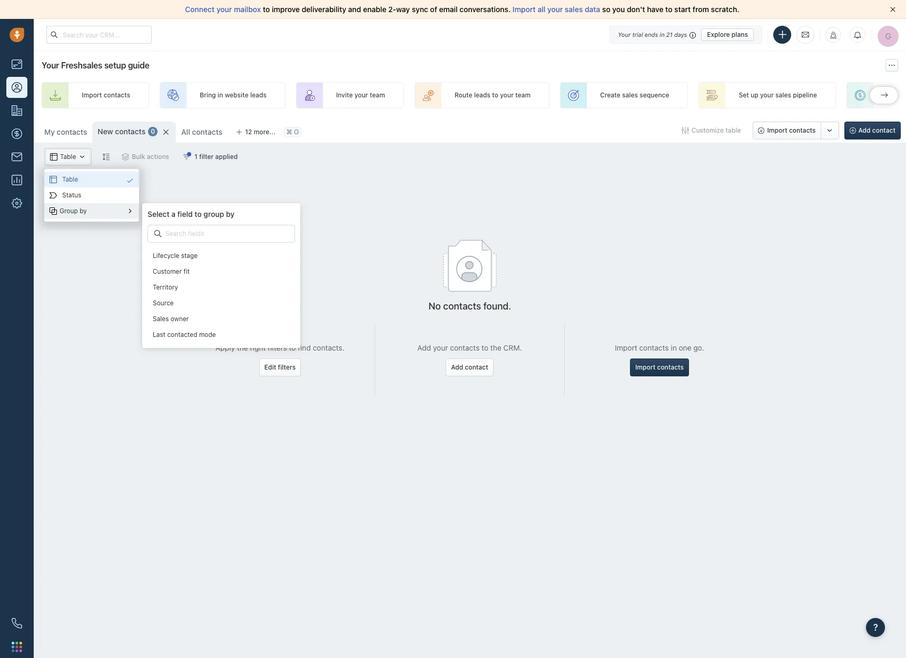 Task type: describe. For each thing, give the bounding box(es) containing it.
customer fit
[[153, 268, 190, 276]]

to for deliverability
[[263, 5, 270, 14]]

last contacted mode
[[153, 331, 216, 339]]

data
[[585, 5, 600, 14]]

0 vertical spatial container_wx8msf4aqz5i3rn1 image
[[126, 177, 134, 184]]

you
[[612, 5, 625, 14]]

deliverability
[[302, 5, 346, 14]]

1 horizontal spatial by
[[226, 210, 234, 219]]

lifecycle stage
[[153, 252, 198, 260]]

plans
[[732, 30, 748, 38]]

container_wx8msf4aqz5i3rn1 image inside group by menu item
[[126, 208, 134, 215]]

table
[[62, 176, 78, 184]]

of
[[430, 5, 437, 14]]

scratch.
[[711, 5, 739, 14]]

group
[[204, 210, 224, 219]]

way
[[396, 5, 410, 14]]

select a field to group by menu
[[44, 169, 300, 348]]

select a field to group by
[[147, 210, 234, 219]]

don't
[[627, 5, 645, 14]]

have
[[647, 5, 663, 14]]

2 your from the left
[[547, 5, 563, 14]]

field
[[177, 210, 193, 219]]

2 vertical spatial container_wx8msf4aqz5i3rn1 image
[[154, 230, 162, 238]]

select
[[147, 210, 169, 219]]

mailbox
[[234, 5, 261, 14]]

mode
[[199, 331, 216, 339]]

connect your mailbox link
[[185, 5, 263, 14]]

sync
[[412, 5, 428, 14]]

explore
[[707, 30, 730, 38]]

Search your CRM... text field
[[46, 26, 152, 44]]

last
[[153, 331, 165, 339]]

enable
[[363, 5, 386, 14]]

to for by
[[195, 210, 202, 219]]

0 vertical spatial container_wx8msf4aqz5i3rn1 image
[[50, 176, 57, 183]]

and
[[348, 5, 361, 14]]

start
[[674, 5, 691, 14]]

from
[[693, 5, 709, 14]]



Task type: locate. For each thing, give the bounding box(es) containing it.
0 horizontal spatial to
[[195, 210, 202, 219]]

email
[[439, 5, 458, 14]]

group by
[[60, 207, 87, 215]]

1 horizontal spatial container_wx8msf4aqz5i3rn1 image
[[126, 208, 134, 215]]

phone image
[[6, 613, 27, 634]]

connect
[[185, 5, 215, 14]]

0 horizontal spatial your
[[216, 5, 232, 14]]

container_wx8msf4aqz5i3rn1 image left the status
[[50, 192, 57, 199]]

sales
[[153, 315, 169, 323]]

conversations.
[[460, 5, 511, 14]]

stage
[[181, 252, 198, 260]]

fit
[[184, 268, 190, 276]]

status
[[62, 191, 81, 199]]

container_wx8msf4aqz5i3rn1 image left the table
[[50, 176, 57, 183]]

explore plans
[[707, 30, 748, 38]]

import
[[513, 5, 536, 14]]

container_wx8msf4aqz5i3rn1 image left select at the left top of the page
[[126, 208, 134, 215]]

all
[[538, 5, 545, 14]]

2-
[[388, 5, 396, 14]]

import all your sales data link
[[513, 5, 602, 14]]

container_wx8msf4aqz5i3rn1 image
[[50, 176, 57, 183], [126, 208, 134, 215], [154, 230, 162, 238]]

2 horizontal spatial container_wx8msf4aqz5i3rn1 image
[[154, 230, 162, 238]]

by inside menu item
[[80, 207, 87, 215]]

group
[[60, 207, 78, 215]]

contacted
[[167, 331, 197, 339]]

by
[[80, 207, 87, 215], [226, 210, 234, 219]]

your right all
[[547, 5, 563, 14]]

a
[[171, 210, 175, 219]]

to inside menu
[[195, 210, 202, 219]]

1 your from the left
[[216, 5, 232, 14]]

to right mailbox
[[263, 5, 270, 14]]

1 vertical spatial container_wx8msf4aqz5i3rn1 image
[[126, 208, 134, 215]]

container_wx8msf4aqz5i3rn1 image
[[126, 177, 134, 184], [50, 192, 57, 199], [50, 208, 57, 215]]

connect your mailbox to improve deliverability and enable 2-way sync of email conversations. import all your sales data so you don't have to start from scratch.
[[185, 5, 739, 14]]

your
[[216, 5, 232, 14], [547, 5, 563, 14]]

container_wx8msf4aqz5i3rn1 image down select at the left top of the page
[[154, 230, 162, 238]]

source
[[153, 299, 174, 307]]

freshworks switcher image
[[12, 642, 22, 653]]

2 horizontal spatial to
[[665, 5, 672, 14]]

group by menu item
[[44, 203, 139, 219]]

your left mailbox
[[216, 5, 232, 14]]

so
[[602, 5, 610, 14]]

shade muted image
[[687, 30, 696, 39]]

to
[[263, 5, 270, 14], [665, 5, 672, 14], [195, 210, 202, 219]]

container_wx8msf4aqz5i3rn1 image for group by
[[50, 208, 57, 215]]

container_wx8msf4aqz5i3rn1 image for status
[[50, 192, 57, 199]]

container_wx8msf4aqz5i3rn1 image up group by menu item
[[126, 177, 134, 184]]

1 vertical spatial container_wx8msf4aqz5i3rn1 image
[[50, 192, 57, 199]]

container_wx8msf4aqz5i3rn1 image inside group by menu item
[[50, 208, 57, 215]]

sales owner
[[153, 315, 189, 323]]

explore plans link
[[701, 28, 754, 41]]

0 horizontal spatial by
[[80, 207, 87, 215]]

improve
[[272, 5, 300, 14]]

sales
[[565, 5, 583, 14]]

Search fields field
[[164, 229, 236, 239]]

customer
[[153, 268, 182, 276]]

send email image
[[802, 30, 809, 39]]

1 horizontal spatial your
[[547, 5, 563, 14]]

2 vertical spatial container_wx8msf4aqz5i3rn1 image
[[50, 208, 57, 215]]

0 horizontal spatial container_wx8msf4aqz5i3rn1 image
[[50, 176, 57, 183]]

owner
[[171, 315, 189, 323]]

to left start at top right
[[665, 5, 672, 14]]

lifecycle
[[153, 252, 179, 260]]

container_wx8msf4aqz5i3rn1 image left group
[[50, 208, 57, 215]]

to right the field
[[195, 210, 202, 219]]

1 horizontal spatial to
[[263, 5, 270, 14]]

territory
[[153, 284, 178, 292]]



Task type: vqa. For each thing, say whether or not it's contained in the screenshot.
click related to janesampleton@gmail.com 3684932360
no



